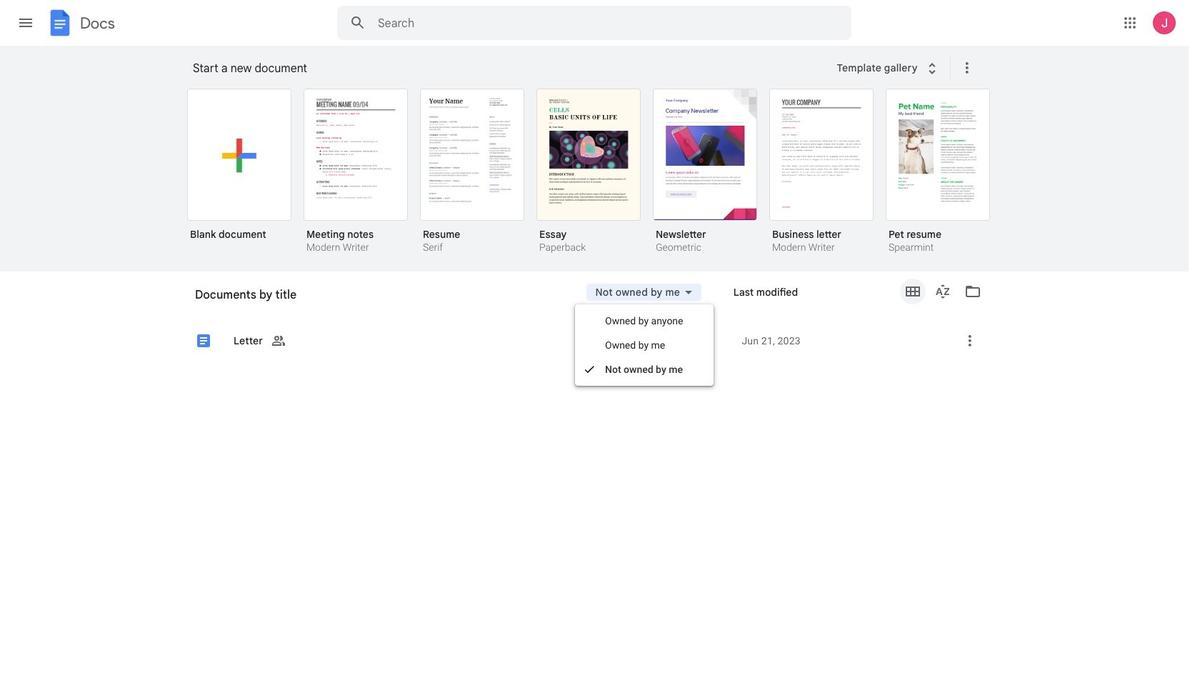 Task type: locate. For each thing, give the bounding box(es) containing it.
list box
[[187, 86, 1009, 272]]

heading
[[193, 46, 828, 91], [184, 272, 565, 317]]

menu
[[575, 304, 714, 386]]

None search field
[[337, 6, 852, 40]]

medium image
[[680, 284, 698, 301]]

0 vertical spatial heading
[[193, 46, 828, 91]]

more actions. image
[[956, 59, 976, 76]]

option
[[184, 65, 991, 688], [187, 89, 292, 251], [304, 89, 408, 255], [420, 89, 525, 255], [537, 89, 641, 255], [653, 89, 758, 255], [770, 89, 874, 255], [886, 89, 991, 255]]



Task type: describe. For each thing, give the bounding box(es) containing it.
Search bar text field
[[378, 16, 816, 31]]

1 vertical spatial heading
[[184, 272, 565, 317]]

last opened by me jun 21, 2023 element
[[742, 333, 940, 348]]

owned by tyler black element
[[607, 333, 731, 348]]

template gallery image
[[924, 60, 941, 77]]

letter google docs element
[[226, 65, 599, 688]]

main menu image
[[17, 14, 34, 31]]

more actions. popup button. image
[[962, 332, 979, 350]]

search image
[[344, 9, 372, 37]]

grid view image
[[905, 283, 922, 300]]

medium image
[[195, 332, 212, 350]]



Task type: vqa. For each thing, say whether or not it's contained in the screenshot.
the Grid view image
yes



